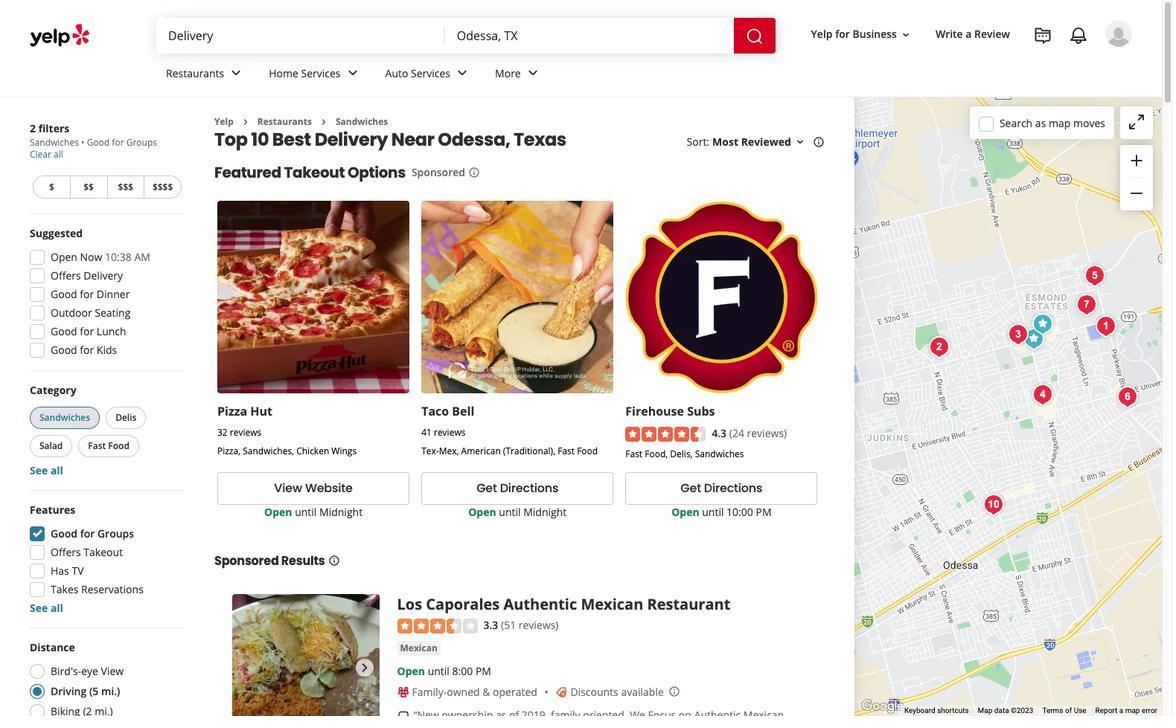 Task type: vqa. For each thing, say whether or not it's contained in the screenshot.
leftmost the 'Get'
yes



Task type: locate. For each thing, give the bounding box(es) containing it.
$
[[49, 181, 54, 194]]

1 horizontal spatial reviews
[[434, 426, 466, 439]]

pizza,
[[217, 445, 241, 458]]

yelp inside button
[[811, 27, 833, 41]]

2 get from the left
[[681, 481, 701, 498]]

groups up offers takeout
[[97, 527, 134, 541]]

reviews) right (24
[[747, 426, 787, 440]]

None search field
[[156, 18, 778, 54]]

good for good for dinner
[[51, 287, 77, 302]]

sponsored left 16 info v2 icon
[[412, 166, 465, 180]]

2 see from the top
[[30, 602, 48, 616]]

0 horizontal spatial a
[[966, 27, 972, 41]]

16 info v2 image right 16 chevron down v2 icon
[[813, 136, 825, 148]]

discounts
[[571, 686, 618, 700]]

open until midnight
[[264, 505, 363, 520], [468, 505, 567, 520]]

until left 10:00
[[702, 505, 724, 520]]

1 horizontal spatial open until midnight
[[468, 505, 567, 520]]

0 horizontal spatial 16 chevron right v2 image
[[240, 116, 252, 128]]

1 vertical spatial offers
[[51, 546, 81, 560]]

expand map image
[[1128, 113, 1146, 131]]

map region
[[853, 22, 1173, 717]]

groups
[[126, 136, 157, 149], [97, 527, 134, 541]]

yelp left business
[[811, 27, 833, 41]]

for
[[835, 27, 850, 41], [112, 136, 124, 149], [80, 287, 94, 302], [80, 325, 94, 339], [80, 343, 94, 357], [80, 527, 95, 541]]

sandwiches down filters
[[30, 136, 79, 149]]

1 vertical spatial sponsored
[[214, 553, 279, 570]]

write
[[936, 27, 963, 41]]

reviews for view
[[230, 426, 262, 439]]

see all button
[[30, 464, 63, 478], [30, 602, 63, 616]]

takeout
[[284, 163, 345, 183], [84, 546, 123, 560]]

owned
[[447, 686, 480, 700]]

4.3 star rating image
[[626, 427, 706, 442]]

directions down (traditional),
[[500, 481, 559, 498]]

features
[[30, 503, 75, 517]]

until down (traditional),
[[499, 505, 521, 520]]

0 vertical spatial restaurants
[[166, 66, 224, 80]]

2 see all from the top
[[30, 602, 63, 616]]

restaurants up yelp link at the left of page
[[166, 66, 224, 80]]

0 vertical spatial a
[[966, 27, 972, 41]]

1 vertical spatial yelp
[[214, 115, 234, 128]]

0 horizontal spatial delivery
[[84, 269, 123, 283]]

0 vertical spatial yelp
[[811, 27, 833, 41]]

error
[[1142, 707, 1158, 716]]

open until midnight down view website
[[264, 505, 363, 520]]

0 horizontal spatial fast
[[88, 440, 106, 453]]

a for report
[[1120, 707, 1124, 716]]

zoom in image
[[1128, 152, 1146, 170]]

mexican down 3.3 star rating image
[[400, 643, 438, 655]]

a for write
[[966, 27, 972, 41]]

0 vertical spatial see
[[30, 464, 48, 478]]

good down outdoor at the top left of page
[[51, 325, 77, 339]]

1 vertical spatial groups
[[97, 527, 134, 541]]

16 chevron down v2 image
[[794, 136, 806, 148]]

for for dinner
[[80, 287, 94, 302]]

firehouse subs link
[[626, 403, 715, 420]]

1 vertical spatial all
[[51, 464, 63, 478]]

1 see from the top
[[30, 464, 48, 478]]

pm right 10:00
[[756, 505, 772, 520]]

outdoor
[[51, 306, 92, 320]]

get directions for taco bell
[[477, 481, 559, 498]]

1 vertical spatial reviews)
[[519, 619, 559, 633]]

sandwiches down category
[[39, 412, 90, 424]]

business categories element
[[154, 54, 1132, 97]]

16 chevron right v2 image for restaurants
[[240, 116, 252, 128]]

good
[[87, 136, 110, 149], [51, 287, 77, 302], [51, 325, 77, 339], [51, 343, 77, 357], [51, 527, 77, 541]]

delivery up options
[[315, 128, 388, 152]]

1 get directions from the left
[[477, 481, 559, 498]]

fast left food,
[[626, 448, 643, 461]]

see all button down takes
[[30, 602, 63, 616]]

see all down takes
[[30, 602, 63, 616]]

delis,
[[670, 448, 693, 461]]

see all
[[30, 464, 63, 478], [30, 602, 63, 616]]

0 vertical spatial mexican
[[581, 595, 643, 615]]

offers up 'has tv'
[[51, 546, 81, 560]]

0 vertical spatial takeout
[[284, 163, 345, 183]]

reviews for get
[[434, 426, 466, 439]]

suggested
[[30, 226, 83, 240]]

option group
[[25, 641, 185, 717]]

2 vertical spatial all
[[51, 602, 63, 616]]

0 vertical spatial all
[[54, 148, 63, 161]]

0 vertical spatial see all button
[[30, 464, 63, 478]]

0 horizontal spatial 16 info v2 image
[[328, 555, 340, 567]]

good down good for lunch
[[51, 343, 77, 357]]

1 vertical spatial mexican
[[400, 643, 438, 655]]

1 reviews from the left
[[230, 426, 262, 439]]

24 chevron down v2 image inside home services 'link'
[[344, 64, 361, 82]]

restaurants
[[166, 66, 224, 80], [257, 115, 312, 128]]

all for category
[[51, 464, 63, 478]]

0 horizontal spatial services
[[301, 66, 341, 80]]

0 horizontal spatial restaurants
[[166, 66, 224, 80]]

takeout down the best
[[284, 163, 345, 183]]

1 horizontal spatial sponsored
[[412, 166, 465, 180]]

midnight down website
[[319, 505, 363, 520]]

group
[[1120, 145, 1153, 211], [25, 226, 185, 363], [27, 383, 185, 479], [25, 503, 185, 616]]

2 get directions link from the left
[[626, 473, 818, 505]]

fast for fast food
[[88, 440, 106, 453]]

good up outdoor at the top left of page
[[51, 287, 77, 302]]

reviews up mex,
[[434, 426, 466, 439]]

until
[[295, 505, 317, 520], [499, 505, 521, 520], [702, 505, 724, 520], [428, 665, 450, 679]]

0 vertical spatial delivery
[[315, 128, 388, 152]]

open until midnight down (traditional),
[[468, 505, 567, 520]]

as
[[1035, 116, 1046, 130]]

1 vertical spatial takeout
[[84, 546, 123, 560]]

chicken
[[296, 445, 329, 458]]

$$ button
[[70, 176, 107, 199]]

see down the salad button
[[30, 464, 48, 478]]

1 see all from the top
[[30, 464, 63, 478]]

reviews down pizza hut link
[[230, 426, 262, 439]]

until for firehouse subs
[[702, 505, 724, 520]]

until down view website
[[295, 505, 317, 520]]

delis button
[[106, 407, 146, 430]]

Near text field
[[457, 28, 722, 44]]

$$$$
[[153, 181, 173, 194]]

for for business
[[835, 27, 850, 41]]

0 horizontal spatial directions
[[500, 481, 559, 498]]

24 chevron down v2 image left "home"
[[227, 64, 245, 82]]

search image
[[746, 27, 764, 45]]

0 horizontal spatial yelp
[[214, 115, 234, 128]]

delivery down open now 10:38 am
[[84, 269, 123, 283]]

the sandwichery sandwich shop image
[[979, 491, 1009, 520]]

all right clear
[[54, 148, 63, 161]]

0 horizontal spatial midnight
[[319, 505, 363, 520]]

fast right (traditional),
[[558, 445, 575, 458]]

driving (5 mi.)
[[51, 685, 120, 699]]

1 open until midnight from the left
[[264, 505, 363, 520]]

sponsored left results
[[214, 553, 279, 570]]

1 horizontal spatial reviews)
[[747, 426, 787, 440]]

3 24 chevron down v2 image from the left
[[524, 64, 542, 82]]

home
[[269, 66, 298, 80]]

0 vertical spatial groups
[[126, 136, 157, 149]]

big daddy's catfish & chicken image
[[925, 333, 955, 363]]

2 16 chevron right v2 image from the left
[[318, 116, 330, 128]]

open down suggested
[[51, 250, 77, 264]]

24 chevron down v2 image right more
[[524, 64, 542, 82]]

see all button down the salad button
[[30, 464, 63, 478]]

0 horizontal spatial reviews)
[[519, 619, 559, 633]]

1 vertical spatial a
[[1120, 707, 1124, 716]]

none field up home services
[[168, 28, 433, 44]]

1 vertical spatial see all button
[[30, 602, 63, 616]]

1 vertical spatial view
[[101, 665, 124, 679]]

open until midnight for website
[[264, 505, 363, 520]]

good for good for groups
[[51, 527, 77, 541]]

1 horizontal spatial pm
[[756, 505, 772, 520]]

midnight down (traditional),
[[523, 505, 567, 520]]

1 services from the left
[[301, 66, 341, 80]]

open down american
[[468, 505, 496, 520]]

pm right 8:00
[[476, 665, 491, 679]]

1 see all button from the top
[[30, 464, 63, 478]]

1 horizontal spatial get
[[681, 481, 701, 498]]

1 16 chevron right v2 image from the left
[[240, 116, 252, 128]]

groups up $$$
[[126, 136, 157, 149]]

sandwiches inside 2 filters sandwiches • good for groups clear all
[[30, 136, 79, 149]]

restaurants link up yelp link at the left of page
[[154, 54, 257, 97]]

2 open until midnight from the left
[[468, 505, 567, 520]]

2 24 chevron down v2 image from the left
[[344, 64, 361, 82]]

10 sports bar & grill image
[[1072, 290, 1102, 320]]

outdoor seating
[[51, 306, 131, 320]]

0 horizontal spatial map
[[1049, 116, 1071, 130]]

a right write
[[966, 27, 972, 41]]

map
[[1049, 116, 1071, 130], [1125, 707, 1140, 716]]

1 get directions link from the left
[[421, 473, 614, 505]]

get directions link down (traditional),
[[421, 473, 614, 505]]

mexican right authentic
[[581, 595, 643, 615]]

directions up 10:00
[[704, 481, 763, 498]]

0 horizontal spatial takeout
[[84, 546, 123, 560]]

view left website
[[274, 481, 302, 498]]

2 reviews from the left
[[434, 426, 466, 439]]

get down fast food, delis, sandwiches
[[681, 481, 701, 498]]

1 vertical spatial restaurants link
[[257, 115, 312, 128]]

1 vertical spatial delivery
[[84, 269, 123, 283]]

next image
[[356, 659, 373, 677]]

good inside 2 filters sandwiches • good for groups clear all
[[87, 136, 110, 149]]

map for moves
[[1049, 116, 1071, 130]]

see for features
[[30, 602, 48, 616]]

reviews) down authentic
[[519, 619, 559, 633]]

view up mi.)
[[101, 665, 124, 679]]

sponsored results
[[214, 553, 325, 570]]

0 horizontal spatial reviews
[[230, 426, 262, 439]]

0 vertical spatial view
[[274, 481, 302, 498]]

schlotzsky's image
[[1081, 261, 1110, 291]]

view
[[274, 481, 302, 498], [101, 665, 124, 679]]

for down offers delivery
[[80, 287, 94, 302]]

food down delis button on the bottom
[[108, 440, 129, 453]]

1 horizontal spatial none field
[[457, 28, 722, 44]]

2 midnight from the left
[[523, 505, 567, 520]]

services right "home"
[[301, 66, 341, 80]]

0 horizontal spatial food
[[108, 440, 129, 453]]

reviews
[[230, 426, 262, 439], [434, 426, 466, 439]]

authentic
[[504, 595, 577, 615]]

available
[[621, 686, 664, 700]]

fast down delis button on the bottom
[[88, 440, 106, 453]]

food,
[[645, 448, 668, 461]]

none field up business categories element
[[457, 28, 722, 44]]

fast inside button
[[88, 440, 106, 453]]

1 horizontal spatial services
[[411, 66, 450, 80]]

more link
[[483, 54, 554, 97]]

0 horizontal spatial open until midnight
[[264, 505, 363, 520]]

1 horizontal spatial food
[[577, 445, 598, 458]]

3.3 star rating image
[[397, 620, 478, 635]]

map right as
[[1049, 116, 1071, 130]]

has tv
[[51, 564, 84, 578]]

2 directions from the left
[[704, 481, 763, 498]]

open down view website
[[264, 505, 292, 520]]

see all button for category
[[30, 464, 63, 478]]

reviews inside taco bell 41 reviews tex-mex, american (traditional), fast food
[[434, 426, 466, 439]]

review
[[975, 27, 1010, 41]]

all down the salad button
[[51, 464, 63, 478]]

see all for features
[[30, 602, 63, 616]]

good for lunch
[[51, 325, 126, 339]]

open for taco bell
[[468, 505, 496, 520]]

all
[[54, 148, 63, 161], [51, 464, 63, 478], [51, 602, 63, 616]]

clear all link
[[30, 148, 63, 161]]

takeout down good for groups
[[84, 546, 123, 560]]

write a review link
[[930, 21, 1016, 48]]

fast
[[88, 440, 106, 453], [558, 445, 575, 458], [626, 448, 643, 461]]

24 chevron down v2 image
[[227, 64, 245, 82], [344, 64, 361, 82], [524, 64, 542, 82]]

for right • on the top of the page
[[112, 136, 124, 149]]

$$$ button
[[107, 176, 144, 199]]

1 offers from the top
[[51, 269, 81, 283]]

24 chevron down v2 image for restaurants
[[227, 64, 245, 82]]

get down american
[[477, 481, 497, 498]]

16 chevron right v2 image right yelp link at the left of page
[[240, 116, 252, 128]]

am
[[134, 250, 150, 264]]

auto
[[385, 66, 408, 80]]

for down good for lunch
[[80, 343, 94, 357]]

0 vertical spatial offers
[[51, 269, 81, 283]]

0 vertical spatial map
[[1049, 116, 1071, 130]]

see for category
[[30, 464, 48, 478]]

1 horizontal spatial takeout
[[284, 163, 345, 183]]

group containing category
[[27, 383, 185, 479]]

0 vertical spatial see all
[[30, 464, 63, 478]]

1 vertical spatial see
[[30, 602, 48, 616]]

0 vertical spatial pm
[[756, 505, 772, 520]]

get directions
[[477, 481, 559, 498], [681, 481, 763, 498]]

(traditional),
[[503, 445, 555, 458]]

reviews inside pizza hut 32 reviews pizza, sandwiches, chicken wings
[[230, 426, 262, 439]]

good down features
[[51, 527, 77, 541]]

a right report
[[1120, 707, 1124, 716]]

0 horizontal spatial sponsored
[[214, 553, 279, 570]]

3.3 (51 reviews)
[[484, 619, 559, 633]]

2 horizontal spatial fast
[[626, 448, 643, 461]]

reviews)
[[747, 426, 787, 440], [519, 619, 559, 633]]

open left 10:00
[[672, 505, 700, 520]]

(51
[[501, 619, 516, 633]]

yelp for yelp for business
[[811, 27, 833, 41]]

taco bell image
[[1028, 310, 1058, 339]]

shortcuts
[[937, 707, 969, 716]]

now
[[80, 250, 102, 264]]

24 chevron down v2 image inside more 'link'
[[524, 64, 542, 82]]

1 horizontal spatial yelp
[[811, 27, 833, 41]]

24 chevron down v2 image for more
[[524, 64, 542, 82]]

get directions down (traditional),
[[477, 481, 559, 498]]

restaurants down "home"
[[257, 115, 312, 128]]

good for groups
[[51, 527, 134, 541]]

4.3 (24 reviews)
[[712, 426, 787, 440]]

offers up good for dinner
[[51, 269, 81, 283]]

reviews) for 4.3 (24 reviews)
[[747, 426, 787, 440]]

offers takeout
[[51, 546, 123, 560]]

1 vertical spatial map
[[1125, 707, 1140, 716]]

1 horizontal spatial get directions
[[681, 481, 763, 498]]

1 horizontal spatial map
[[1125, 707, 1140, 716]]

mi.)
[[101, 685, 120, 699]]

1 get from the left
[[477, 481, 497, 498]]

restaurants inside business categories element
[[166, 66, 224, 80]]

delivery inside group
[[84, 269, 123, 283]]

open for pizza hut
[[264, 505, 292, 520]]

fast for fast food, delis, sandwiches
[[626, 448, 643, 461]]

taco bell link
[[421, 403, 474, 420]]

groups inside 2 filters sandwiches • good for groups clear all
[[126, 136, 157, 149]]

0 horizontal spatial get directions link
[[421, 473, 614, 505]]

directions for firehouse subs
[[704, 481, 763, 498]]

16 speech v2 image
[[397, 711, 409, 717]]

until up the family-
[[428, 665, 450, 679]]

services left 24 chevron down v2 image
[[411, 66, 450, 80]]

for left business
[[835, 27, 850, 41]]

0 vertical spatial reviews)
[[747, 426, 787, 440]]

16 chevron right v2 image right the best
[[318, 116, 330, 128]]

midnight for directions
[[523, 505, 567, 520]]

0 horizontal spatial none field
[[168, 28, 433, 44]]

1 horizontal spatial directions
[[704, 481, 763, 498]]

1 horizontal spatial 16 chevron right v2 image
[[318, 116, 330, 128]]

see all down the salad button
[[30, 464, 63, 478]]

good right • on the top of the page
[[87, 136, 110, 149]]

group containing suggested
[[25, 226, 185, 363]]

1 horizontal spatial 16 info v2 image
[[813, 136, 825, 148]]

0 vertical spatial sponsored
[[412, 166, 465, 180]]

map left 'error'
[[1125, 707, 1140, 716]]

terms of use
[[1043, 707, 1087, 716]]

2 services from the left
[[411, 66, 450, 80]]

all down takes
[[51, 602, 63, 616]]

report a map error link
[[1096, 707, 1158, 716]]

0 horizontal spatial get
[[477, 481, 497, 498]]

&
[[483, 686, 490, 700]]

for inside button
[[835, 27, 850, 41]]

0 horizontal spatial pm
[[476, 665, 491, 679]]

food inside button
[[108, 440, 129, 453]]

1 24 chevron down v2 image from the left
[[227, 64, 245, 82]]

get directions up open until 10:00 pm
[[681, 481, 763, 498]]

16 info v2 image
[[813, 136, 825, 148], [328, 555, 340, 567]]

search as map moves
[[1000, 116, 1106, 130]]

get directions link down fast food, delis, sandwiches
[[626, 473, 818, 505]]

user actions element
[[799, 19, 1153, 110]]

services inside 'link'
[[301, 66, 341, 80]]

2 horizontal spatial 24 chevron down v2 image
[[524, 64, 542, 82]]

see all button for features
[[30, 602, 63, 616]]

family-owned & operated
[[412, 686, 537, 700]]

1 none field from the left
[[168, 28, 433, 44]]

for up good for kids
[[80, 325, 94, 339]]

1 midnight from the left
[[319, 505, 363, 520]]

0 horizontal spatial get directions
[[477, 481, 559, 498]]

$$$
[[118, 181, 133, 194]]

16 info v2 image right results
[[328, 555, 340, 567]]

1 horizontal spatial delivery
[[315, 128, 388, 152]]

info icon image
[[668, 687, 680, 699], [668, 687, 680, 699]]

1 horizontal spatial midnight
[[523, 505, 567, 520]]

2 get directions from the left
[[681, 481, 763, 498]]

restaurants link down "home"
[[257, 115, 312, 128]]

slideshow element
[[232, 595, 379, 717]]

none field near
[[457, 28, 722, 44]]

16 chevron right v2 image
[[240, 116, 252, 128], [318, 116, 330, 128]]

1 vertical spatial pm
[[476, 665, 491, 679]]

1 horizontal spatial a
[[1120, 707, 1124, 716]]

midnight
[[319, 505, 363, 520], [523, 505, 567, 520]]

for up offers takeout
[[80, 527, 95, 541]]

none field find
[[168, 28, 433, 44]]

keyboard shortcuts
[[904, 707, 969, 716]]

sponsored for sponsored results
[[214, 553, 279, 570]]

0 horizontal spatial mexican
[[400, 643, 438, 655]]

all for features
[[51, 602, 63, 616]]

1 directions from the left
[[500, 481, 559, 498]]

0 horizontal spatial 24 chevron down v2 image
[[227, 64, 245, 82]]

mexican
[[581, 595, 643, 615], [400, 643, 438, 655]]

filters
[[38, 121, 69, 136]]

see up distance on the bottom of the page
[[30, 602, 48, 616]]

24 chevron down v2 image left auto
[[344, 64, 361, 82]]

subs
[[687, 403, 715, 420]]

2 none field from the left
[[457, 28, 722, 44]]

0 vertical spatial 16 info v2 image
[[813, 136, 825, 148]]

1 horizontal spatial get directions link
[[626, 473, 818, 505]]

open until 10:00 pm
[[672, 505, 772, 520]]

1 vertical spatial see all
[[30, 602, 63, 616]]

1 vertical spatial restaurants
[[257, 115, 312, 128]]

bird's-eye view
[[51, 665, 124, 679]]

yelp left 10
[[214, 115, 234, 128]]

2 offers from the top
[[51, 546, 81, 560]]

open up '16 family owned v2' icon
[[397, 665, 425, 679]]

2 see all button from the top
[[30, 602, 63, 616]]

food right (traditional),
[[577, 445, 598, 458]]

1 horizontal spatial mexican
[[581, 595, 643, 615]]

1 horizontal spatial 24 chevron down v2 image
[[344, 64, 361, 82]]

1 horizontal spatial fast
[[558, 445, 575, 458]]

None field
[[168, 28, 433, 44], [457, 28, 722, 44]]

for for kids
[[80, 343, 94, 357]]



Task type: describe. For each thing, give the bounding box(es) containing it.
until for pizza hut
[[295, 505, 317, 520]]

featured takeout options
[[214, 163, 406, 183]]

los caporales authentic mexican restaurant image
[[1020, 325, 1049, 354]]

map data ©2023
[[978, 707, 1034, 716]]

(5
[[89, 685, 99, 699]]

reviewed
[[741, 135, 791, 149]]

mex,
[[439, 445, 459, 458]]

use
[[1074, 707, 1087, 716]]

for inside 2 filters sandwiches • good for groups clear all
[[112, 136, 124, 149]]

home services
[[269, 66, 341, 80]]

notifications image
[[1070, 27, 1088, 45]]

1 vertical spatial 16 info v2 image
[[328, 555, 340, 567]]

open now 10:38 am
[[51, 250, 150, 264]]

reservations
[[81, 583, 144, 597]]

lunch
[[97, 325, 126, 339]]

caporales
[[426, 595, 500, 615]]

eye
[[81, 665, 98, 679]]

good for good for lunch
[[51, 325, 77, 339]]

0 horizontal spatial view
[[101, 665, 124, 679]]

sandwiches up options
[[336, 115, 388, 128]]

see all for category
[[30, 464, 63, 478]]

terms
[[1043, 707, 1064, 716]]

jack jordan's bar-b-q image
[[1113, 383, 1143, 412]]

get directions for firehouse subs
[[681, 481, 763, 498]]

food inside taco bell 41 reviews tex-mex, american (traditional), fast food
[[577, 445, 598, 458]]

for for lunch
[[80, 325, 94, 339]]

16 family owned v2 image
[[397, 687, 409, 699]]

sandwiches inside button
[[39, 412, 90, 424]]

16 discount available v2 image
[[556, 687, 568, 699]]

american
[[461, 445, 501, 458]]

16 chevron down v2 image
[[900, 29, 912, 41]]

los caporales authentic mexican restaurant
[[397, 595, 731, 615]]

home services link
[[257, 54, 373, 97]]

fast food button
[[78, 436, 139, 458]]

most reviewed
[[713, 135, 791, 149]]

takeout for offers
[[84, 546, 123, 560]]

more
[[495, 66, 521, 80]]

zoom out image
[[1128, 185, 1146, 203]]

get for taco bell
[[477, 481, 497, 498]]

yelp for business
[[811, 27, 897, 41]]

sort:
[[687, 135, 710, 149]]

pm for open until 8:00 pm
[[476, 665, 491, 679]]

$$$$ button
[[144, 176, 182, 199]]

get directions link for taco bell
[[421, 473, 614, 505]]

takes
[[51, 583, 78, 597]]

operated
[[493, 686, 537, 700]]

24 chevron down v2 image
[[453, 64, 471, 82]]

yelp for yelp link at the left of page
[[214, 115, 234, 128]]

open until 8:00 pm
[[397, 665, 491, 679]]

offers for good
[[51, 269, 81, 283]]

previous image
[[238, 659, 256, 677]]

family-
[[412, 686, 447, 700]]

16 chevron right v2 image for sandwiches
[[318, 116, 330, 128]]

terms of use link
[[1043, 707, 1087, 716]]

salad
[[39, 440, 63, 453]]

website
[[305, 481, 353, 498]]

pizza hut link
[[217, 403, 273, 420]]

1 horizontal spatial restaurants
[[257, 115, 312, 128]]

until for taco bell
[[499, 505, 521, 520]]

2
[[30, 121, 36, 136]]

reviews) for 3.3 (51 reviews)
[[519, 619, 559, 633]]

report a map error
[[1096, 707, 1158, 716]]

4.3
[[712, 426, 727, 440]]

offers for has
[[51, 546, 81, 560]]

offers delivery
[[51, 269, 123, 283]]

open for firehouse subs
[[672, 505, 700, 520]]

taco bell 41 reviews tex-mex, american (traditional), fast food
[[421, 403, 598, 458]]

option group containing distance
[[25, 641, 185, 717]]

jason's deli image
[[1028, 380, 1058, 410]]

24 chevron down v2 image for home services
[[344, 64, 361, 82]]

map for error
[[1125, 707, 1140, 716]]

bell
[[452, 403, 474, 420]]

mcalister's deli image
[[1004, 320, 1034, 350]]

services for home services
[[301, 66, 341, 80]]

results
[[281, 553, 325, 570]]

firehouse
[[626, 403, 684, 420]]

wings
[[332, 445, 357, 458]]

los caporales authentic mexican restaurant image
[[232, 595, 379, 717]]

Find text field
[[168, 28, 433, 44]]

bird's-
[[51, 665, 81, 679]]

$ button
[[33, 176, 70, 199]]

midnight for website
[[319, 505, 363, 520]]

near
[[391, 128, 434, 152]]

keyboard shortcuts button
[[904, 707, 969, 717]]

1 horizontal spatial view
[[274, 481, 302, 498]]

business
[[853, 27, 897, 41]]

directions for taco bell
[[500, 481, 559, 498]]

options
[[348, 163, 406, 183]]

los
[[397, 595, 422, 615]]

taco
[[421, 403, 449, 420]]

8:00
[[452, 665, 473, 679]]

fast food
[[88, 440, 129, 453]]

get directions link for firehouse subs
[[626, 473, 818, 505]]

16 info v2 image
[[468, 167, 480, 179]]

los caporales authentic mexican restaurant link
[[397, 595, 731, 615]]

takeout for featured
[[284, 163, 345, 183]]

brad k. image
[[1106, 20, 1132, 47]]

teak & charlie's jersey girl pizza image
[[1092, 312, 1122, 342]]

pm for open until 10:00 pm
[[756, 505, 772, 520]]

moves
[[1074, 116, 1106, 130]]

services for auto services
[[411, 66, 450, 80]]

auto services
[[385, 66, 450, 80]]

0 vertical spatial restaurants link
[[154, 54, 257, 97]]

takes reservations
[[51, 583, 144, 597]]

top
[[214, 128, 248, 152]]

most reviewed button
[[713, 135, 806, 149]]

pizza hut image
[[1159, 354, 1173, 384]]

for for groups
[[80, 527, 95, 541]]

has
[[51, 564, 69, 578]]

top 10 best delivery near odessa, texas
[[214, 128, 566, 152]]

get for firehouse subs
[[681, 481, 701, 498]]

seating
[[95, 306, 131, 320]]

good for good for kids
[[51, 343, 77, 357]]

dinner
[[97, 287, 130, 302]]

view website link
[[217, 473, 410, 505]]

tv
[[72, 564, 84, 578]]

search
[[1000, 116, 1033, 130]]

report
[[1096, 707, 1118, 716]]

sandwiches down 4.3
[[695, 448, 744, 461]]

open until midnight for directions
[[468, 505, 567, 520]]

category
[[30, 383, 76, 398]]

write a review
[[936, 27, 1010, 41]]

sandwiches,
[[243, 445, 294, 458]]

mexican inside button
[[400, 643, 438, 655]]

google image
[[858, 698, 907, 717]]

group containing features
[[25, 503, 185, 616]]

sponsored for sponsored
[[412, 166, 465, 180]]

41
[[421, 426, 432, 439]]

©2023
[[1011, 707, 1034, 716]]

fast inside taco bell 41 reviews tex-mex, american (traditional), fast food
[[558, 445, 575, 458]]

32
[[217, 426, 228, 439]]

mexican button
[[397, 642, 441, 657]]

best
[[272, 128, 311, 152]]

projects image
[[1034, 27, 1052, 45]]

10
[[251, 128, 269, 152]]

sandwiches link
[[336, 115, 388, 128]]

mexican link
[[397, 642, 441, 657]]

10:38
[[105, 250, 132, 264]]

all inside 2 filters sandwiches • good for groups clear all
[[54, 148, 63, 161]]



